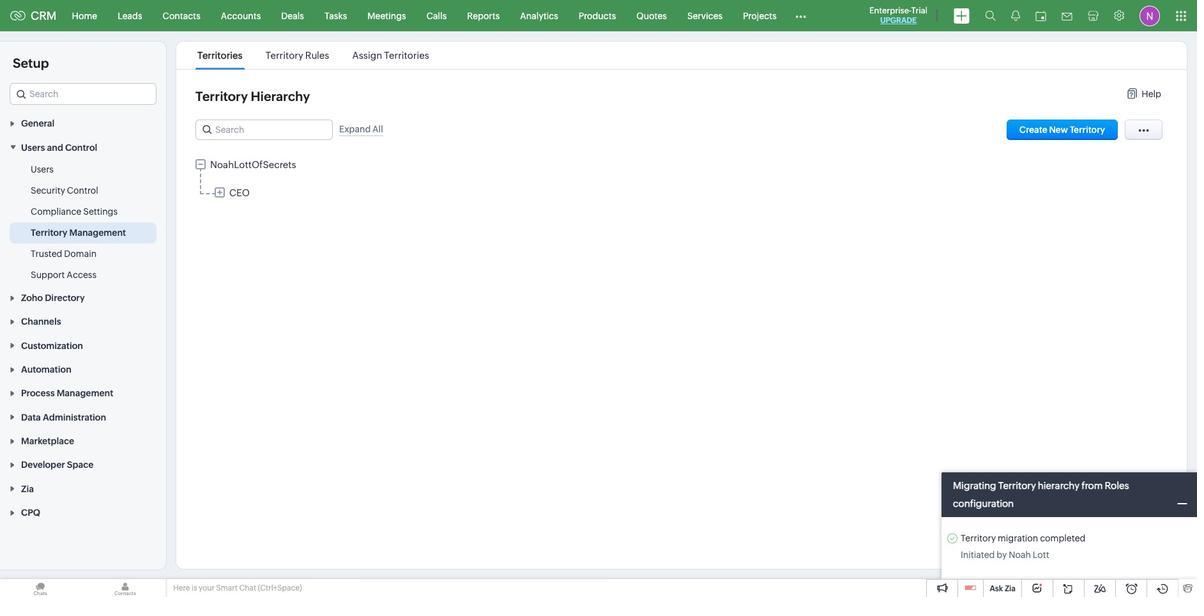 Task type: describe. For each thing, give the bounding box(es) containing it.
territory for territory management
[[31, 227, 67, 238]]

and
[[47, 142, 63, 153]]

channels button
[[0, 309, 166, 333]]

analytics
[[520, 11, 559, 21]]

territory migration completed initiated by noah lott
[[961, 533, 1086, 560]]

migration
[[998, 533, 1039, 543]]

by
[[997, 550, 1008, 560]]

calls link
[[417, 0, 457, 31]]

territory management link
[[31, 226, 126, 239]]

developer
[[21, 460, 65, 470]]

process management
[[21, 388, 113, 398]]

upgrade
[[881, 16, 917, 25]]

tasks link
[[314, 0, 358, 31]]

territory inside button
[[1070, 125, 1106, 135]]

territory for territory migration completed initiated by noah lott
[[961, 533, 997, 543]]

Search text field
[[10, 84, 156, 104]]

is
[[192, 584, 197, 593]]

access
[[67, 270, 97, 280]]

contacts image
[[85, 579, 166, 597]]

products
[[579, 11, 616, 21]]

users for users
[[31, 164, 54, 174]]

help
[[1142, 89, 1162, 99]]

support
[[31, 270, 65, 280]]

security
[[31, 185, 65, 195]]

setup
[[13, 56, 49, 70]]

expand all
[[339, 124, 383, 134]]

chats image
[[0, 579, 81, 597]]

signals image
[[1012, 10, 1021, 21]]

domain
[[64, 248, 97, 259]]

calendar image
[[1036, 11, 1047, 21]]

none field search
[[196, 120, 333, 140]]

reports link
[[457, 0, 510, 31]]

leads
[[118, 11, 142, 21]]

projects link
[[733, 0, 787, 31]]

smart
[[216, 584, 238, 593]]

1 territories from the left
[[198, 50, 243, 61]]

settings
[[83, 206, 118, 216]]

trusted domain
[[31, 248, 97, 259]]

zoho directory button
[[0, 286, 166, 309]]

create new territory
[[1020, 125, 1106, 135]]

ask
[[990, 584, 1004, 593]]

compliance settings
[[31, 206, 118, 216]]

all
[[373, 124, 383, 134]]

home link
[[62, 0, 107, 31]]

cpq button
[[0, 500, 166, 524]]

here is your smart chat (ctrl+space)
[[173, 584, 302, 593]]

here
[[173, 584, 190, 593]]

2 territories from the left
[[384, 50, 429, 61]]

marketplace
[[21, 436, 74, 446]]

search image
[[986, 10, 996, 21]]

hierarchy
[[251, 89, 310, 104]]

meetings link
[[358, 0, 417, 31]]

developer space
[[21, 460, 94, 470]]

general button
[[0, 111, 166, 135]]

reports
[[467, 11, 500, 21]]

marketplace button
[[0, 429, 166, 453]]

administration
[[43, 412, 106, 422]]

territory for territory rules
[[266, 50, 303, 61]]

management for territory management
[[69, 227, 126, 238]]

zia button
[[0, 476, 166, 500]]

compliance settings link
[[31, 205, 118, 218]]

users link
[[31, 163, 54, 176]]

list containing territories
[[186, 42, 441, 69]]

process management button
[[0, 381, 166, 405]]

users and control region
[[0, 159, 166, 286]]

space
[[67, 460, 94, 470]]

tasks
[[325, 11, 347, 21]]

migrating territory hierarchy from roles configuration
[[954, 480, 1130, 509]]

(ctrl+space)
[[258, 584, 302, 593]]

territories link
[[196, 50, 245, 61]]

1 horizontal spatial zia
[[1005, 584, 1016, 593]]

contacts link
[[153, 0, 211, 31]]

meetings
[[368, 11, 406, 21]]

management for process management
[[57, 388, 113, 398]]

migrating
[[954, 480, 997, 491]]

assign territories link
[[351, 50, 431, 61]]

crm
[[31, 9, 57, 22]]

contacts
[[163, 11, 201, 21]]

support access link
[[31, 268, 97, 281]]

territory hierarchy
[[196, 89, 310, 104]]

profile image
[[1140, 5, 1161, 26]]

users and control
[[21, 142, 97, 153]]

projects
[[744, 11, 777, 21]]

roles
[[1105, 480, 1130, 491]]

analytics link
[[510, 0, 569, 31]]

create menu element
[[947, 0, 978, 31]]



Task type: locate. For each thing, give the bounding box(es) containing it.
none field down territory hierarchy in the left of the page
[[196, 120, 333, 140]]

home
[[72, 11, 97, 21]]

group containing noahlottofsecrets
[[196, 159, 336, 203]]

automation button
[[0, 357, 166, 381]]

quotes link
[[627, 0, 678, 31]]

0 horizontal spatial territories
[[198, 50, 243, 61]]

noah
[[1009, 550, 1032, 560]]

control up compliance settings
[[67, 185, 98, 195]]

control inside dropdown button
[[65, 142, 97, 153]]

accounts link
[[211, 0, 271, 31]]

mails element
[[1055, 1, 1081, 30]]

1 vertical spatial control
[[67, 185, 98, 195]]

directory
[[45, 293, 85, 303]]

1 vertical spatial users
[[31, 164, 54, 174]]

1 vertical spatial management
[[57, 388, 113, 398]]

none field up general dropdown button
[[10, 83, 157, 105]]

1 horizontal spatial territories
[[384, 50, 429, 61]]

users inside 'region'
[[31, 164, 54, 174]]

zoho directory
[[21, 293, 85, 303]]

general
[[21, 118, 55, 129]]

territory
[[266, 50, 303, 61], [196, 89, 248, 104], [1070, 125, 1106, 135], [31, 227, 67, 238], [999, 480, 1037, 491], [961, 533, 997, 543]]

territory inside migrating territory hierarchy from roles configuration
[[999, 480, 1037, 491]]

0 vertical spatial management
[[69, 227, 126, 238]]

trial
[[912, 6, 928, 15]]

0 vertical spatial users
[[21, 142, 45, 153]]

hierarchy
[[1039, 480, 1080, 491]]

territory up the configuration
[[999, 480, 1037, 491]]

0 vertical spatial zia
[[21, 484, 34, 494]]

deals link
[[271, 0, 314, 31]]

quotes
[[637, 11, 667, 21]]

territory rules
[[266, 50, 329, 61]]

control
[[65, 142, 97, 153], [67, 185, 98, 195]]

assign territories
[[352, 50, 429, 61]]

management inside users and control 'region'
[[69, 227, 126, 238]]

profile element
[[1133, 0, 1168, 31]]

customization button
[[0, 333, 166, 357]]

group
[[196, 159, 336, 203]]

products link
[[569, 0, 627, 31]]

control down general dropdown button
[[65, 142, 97, 153]]

channels
[[21, 317, 61, 327]]

management inside dropdown button
[[57, 388, 113, 398]]

new
[[1050, 125, 1069, 135]]

compliance
[[31, 206, 81, 216]]

zia
[[21, 484, 34, 494], [1005, 584, 1016, 593]]

security control
[[31, 185, 98, 195]]

1 vertical spatial none field
[[196, 120, 333, 140]]

territory rules link
[[264, 50, 331, 61]]

rules
[[305, 50, 329, 61]]

territories down accounts link
[[198, 50, 243, 61]]

noahlottofsecrets
[[210, 159, 296, 170]]

zoho
[[21, 293, 43, 303]]

initiated
[[961, 550, 996, 560]]

territory management
[[31, 227, 126, 238]]

users
[[21, 142, 45, 153], [31, 164, 54, 174]]

0 vertical spatial none field
[[10, 83, 157, 105]]

search element
[[978, 0, 1004, 31]]

users and control button
[[0, 135, 166, 159]]

configuration
[[954, 498, 1014, 509]]

create new territory button
[[1007, 120, 1119, 140]]

territory inside territory migration completed initiated by noah lott
[[961, 533, 997, 543]]

data
[[21, 412, 41, 422]]

management down settings
[[69, 227, 126, 238]]

cpq
[[21, 508, 40, 518]]

list
[[186, 42, 441, 69]]

1 vertical spatial zia
[[1005, 584, 1016, 593]]

mails image
[[1062, 12, 1073, 20]]

enterprise-
[[870, 6, 912, 15]]

zia up cpq
[[21, 484, 34, 494]]

management
[[69, 227, 126, 238], [57, 388, 113, 398]]

territory inside users and control 'region'
[[31, 227, 67, 238]]

accounts
[[221, 11, 261, 21]]

ask zia
[[990, 584, 1016, 593]]

lott
[[1033, 550, 1050, 560]]

services link
[[678, 0, 733, 31]]

0 horizontal spatial zia
[[21, 484, 34, 494]]

Search text field
[[196, 120, 332, 139]]

territory down territories link
[[196, 89, 248, 104]]

zia inside zia dropdown button
[[21, 484, 34, 494]]

territory for territory hierarchy
[[196, 89, 248, 104]]

territory up trusted
[[31, 227, 67, 238]]

signals element
[[1004, 0, 1028, 31]]

automation
[[21, 364, 71, 375]]

users up security
[[31, 164, 54, 174]]

0 vertical spatial control
[[65, 142, 97, 153]]

deals
[[281, 11, 304, 21]]

users for users and control
[[21, 142, 45, 153]]

zia right ask
[[1005, 584, 1016, 593]]

trusted domain link
[[31, 247, 97, 260]]

expand
[[339, 124, 371, 134]]

chat
[[239, 584, 256, 593]]

services
[[688, 11, 723, 21]]

process
[[21, 388, 55, 398]]

1 horizontal spatial none field
[[196, 120, 333, 140]]

create menu image
[[954, 8, 970, 23]]

territory up initiated
[[961, 533, 997, 543]]

users inside dropdown button
[[21, 142, 45, 153]]

territories right "assign"
[[384, 50, 429, 61]]

trusted
[[31, 248, 62, 259]]

territory right new
[[1070, 125, 1106, 135]]

leads link
[[107, 0, 153, 31]]

Other Modules field
[[787, 5, 815, 26]]

customization
[[21, 341, 83, 351]]

crm link
[[10, 9, 57, 22]]

data administration button
[[0, 405, 166, 429]]

completed
[[1041, 533, 1086, 543]]

users left and at the top
[[21, 142, 45, 153]]

management up data administration dropdown button
[[57, 388, 113, 398]]

None field
[[10, 83, 157, 105], [196, 120, 333, 140]]

support access
[[31, 270, 97, 280]]

0 horizontal spatial none field
[[10, 83, 157, 105]]

control inside "link"
[[67, 185, 98, 195]]

developer space button
[[0, 453, 166, 476]]

territory left rules
[[266, 50, 303, 61]]

create
[[1020, 125, 1048, 135]]



Task type: vqa. For each thing, say whether or not it's contained in the screenshot.
'Tasks' link
yes



